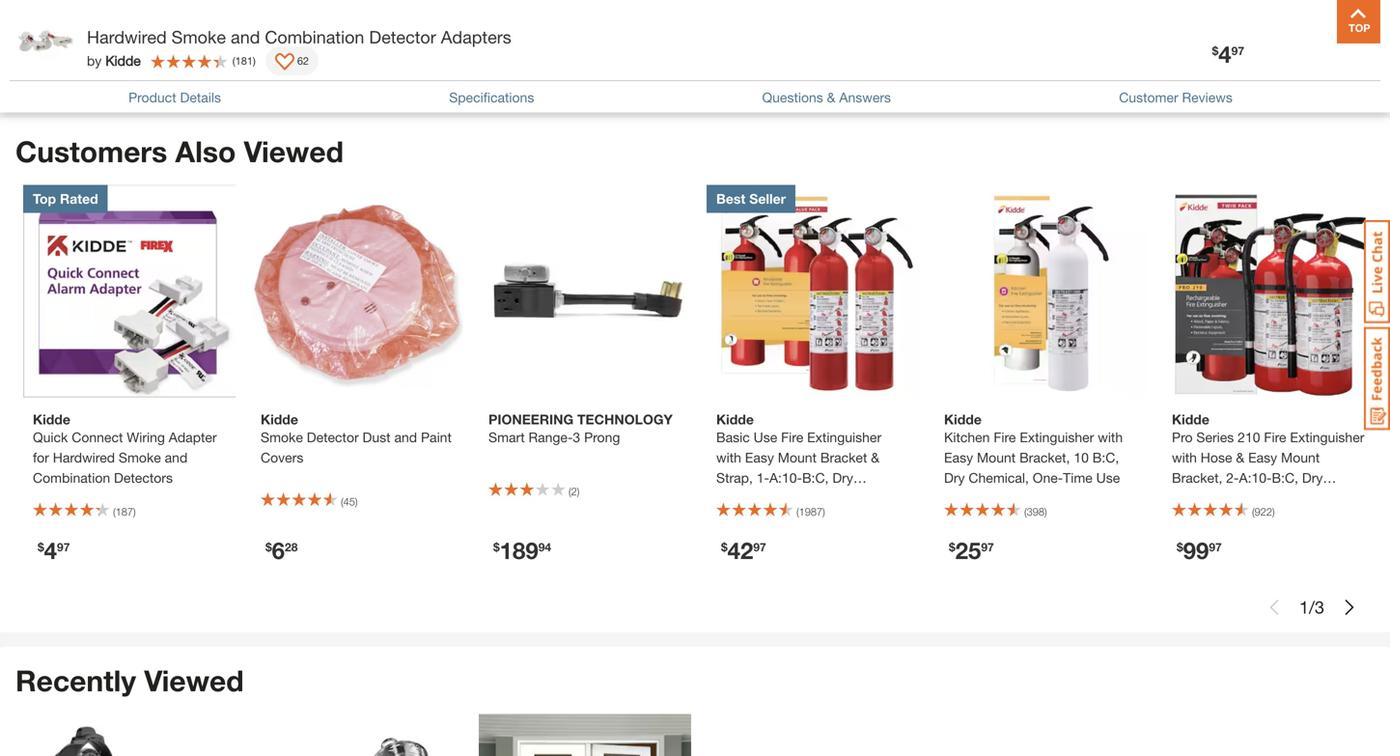 Task type: vqa. For each thing, say whether or not it's contained in the screenshot.
Hammered Copper 10-Piece Aluminum Non-Stick Cookware Set with Glass Lids image
yes



Task type: locate. For each thing, give the bounding box(es) containing it.
97 inside $ 42 97
[[754, 540, 767, 554]]

1 horizontal spatial and
[[231, 27, 260, 47]]

0 vertical spatial bracket,
[[1020, 450, 1071, 465]]

3 left prong
[[573, 429, 581, 445]]

specifications
[[449, 89, 534, 105]]

kidde pro series 210 fire extinguisher with hose & easy mount bracket, 2-a:10-b:c, dry chemical, rechargeable, 2- pack
[[1172, 411, 1365, 526]]

size
[[72, 13, 103, 31]]

1 horizontal spatial mount
[[977, 450, 1016, 465]]

$ 25 97
[[949, 536, 995, 564]]

dry
[[833, 470, 854, 486], [945, 470, 965, 486], [1303, 470, 1323, 486]]

97 inside $ 25 97
[[982, 540, 995, 554]]

2 vertical spatial and
[[165, 450, 188, 465]]

with down pro
[[1172, 450, 1198, 465]]

( 1987 )
[[797, 506, 826, 518]]

pro
[[1172, 429, 1193, 445]]

97 for bracket,
[[1210, 540, 1222, 554]]

0 horizontal spatial $ 4 97
[[38, 536, 70, 564]]

1 fire from the left
[[781, 429, 804, 445]]

0 vertical spatial 4
[[1219, 40, 1232, 68]]

$ 189 94
[[494, 536, 552, 564]]

chemical, inside kidde pro series 210 fire extinguisher with hose & easy mount bracket, 2-a:10-b:c, dry chemical, rechargeable, 2- pack
[[1172, 490, 1233, 506]]

3 inside pioneering technology smart range-3 prong
[[573, 429, 581, 445]]

0 vertical spatial use
[[754, 429, 778, 445]]

1 vertical spatial 3
[[1315, 597, 1325, 618]]

2 horizontal spatial b:c,
[[1272, 470, 1299, 486]]

pack up 42
[[717, 510, 747, 526]]

0 horizontal spatial 2-
[[876, 490, 888, 506]]

kidde inside kidde pro series 210 fire extinguisher with hose & easy mount bracket, 2-a:10-b:c, dry chemical, rechargeable, 2- pack
[[1172, 411, 1210, 427]]

kidde quick connect wiring adapter for hardwired smoke and combination detectors
[[33, 411, 217, 486]]

a:10- inside kidde pro series 210 fire extinguisher with hose & easy mount bracket, 2-a:10-b:c, dry chemical, rechargeable, 2- pack
[[1240, 470, 1272, 486]]

mount
[[778, 450, 817, 465], [977, 450, 1016, 465], [1282, 450, 1320, 465]]

kidde inside kidde kitchen fire extinguisher with easy mount bracket, 10 b:c, dry chemical, one-time use
[[945, 411, 982, 427]]

$ inside $ 25 97
[[949, 540, 956, 554]]

( 922 )
[[1253, 506, 1275, 518]]

1 horizontal spatial 4
[[1219, 40, 1232, 68]]

2 a:10- from the left
[[1240, 470, 1272, 486]]

b:c, inside kidde kitchen fire extinguisher with easy mount bracket, 10 b:c, dry chemical, one-time use
[[1093, 450, 1120, 465]]

and down adapter
[[165, 450, 188, 465]]

easy
[[745, 450, 774, 465], [945, 450, 974, 465], [1249, 450, 1278, 465]]

fire inside kidde basic use fire extinguisher with easy mount bracket & strap, 1-a:10-b:c, dry chemical, one-time use, 2- pack
[[781, 429, 804, 445]]

customer
[[1120, 89, 1179, 105]]

0 vertical spatial smoke
[[172, 27, 226, 47]]

0 horizontal spatial detector
[[307, 429, 359, 445]]

easy down 210
[[1249, 450, 1278, 465]]

1 horizontal spatial easy
[[945, 450, 974, 465]]

0 horizontal spatial extinguisher
[[808, 429, 882, 445]]

2 horizontal spatial with
[[1172, 450, 1198, 465]]

smart range-3 prong image
[[479, 185, 692, 397]]

1 horizontal spatial $ 4 97
[[1213, 40, 1245, 68]]

1 vertical spatial one-
[[781, 490, 811, 506]]

viewed right also
[[244, 134, 344, 168]]

0 horizontal spatial combination
[[33, 470, 110, 486]]

customer reviews button
[[1120, 87, 1233, 108], [1120, 87, 1233, 108]]

with left pro
[[1098, 429, 1123, 445]]

0 horizontal spatial one-
[[781, 490, 811, 506]]

1 easy from the left
[[745, 450, 774, 465]]

3 mount from the left
[[1282, 450, 1320, 465]]

1 horizontal spatial smoke
[[172, 27, 226, 47]]

mount inside kidde basic use fire extinguisher with easy mount bracket & strap, 1-a:10-b:c, dry chemical, one-time use, 2- pack
[[778, 450, 817, 465]]

kidde for 6
[[261, 411, 298, 427]]

2 horizontal spatial easy
[[1249, 450, 1278, 465]]

1 horizontal spatial pack
[[717, 510, 747, 526]]

smoke up detectors
[[119, 450, 161, 465]]

viewed up foodi 9-in-1 6.5 qt. electric pressure cooker & air fryer (op301) 'image'
[[144, 663, 244, 698]]

connect
[[72, 429, 123, 445]]

( for 25
[[1025, 506, 1027, 518]]

b:c,
[[1093, 450, 1120, 465], [803, 470, 829, 486], [1272, 470, 1299, 486]]

1 vertical spatial 6
[[272, 536, 285, 564]]

bracket, down hose
[[1172, 470, 1223, 486]]

chemical, down hose
[[1172, 490, 1233, 506]]

0 horizontal spatial with
[[717, 450, 742, 465]]

1 horizontal spatial detector
[[369, 27, 436, 47]]

1 horizontal spatial one-
[[1033, 470, 1064, 486]]

0 horizontal spatial smoke
[[119, 450, 161, 465]]

strap,
[[717, 470, 753, 486]]

0 horizontal spatial use
[[754, 429, 778, 445]]

0 horizontal spatial 6
[[31, 54, 39, 73]]

0 horizontal spatial b:c,
[[803, 470, 829, 486]]

3 dry from the left
[[1303, 470, 1323, 486]]

use inside kidde basic use fire extinguisher with easy mount bracket & strap, 1-a:10-b:c, dry chemical, one-time use, 2- pack
[[754, 429, 778, 445]]

2- down hose
[[1227, 470, 1240, 486]]

kidde up 'basic'
[[717, 411, 754, 427]]

1 vertical spatial use
[[1097, 470, 1121, 486]]

extinguisher up rechargeable,
[[1291, 429, 1365, 445]]

62
[[297, 54, 309, 67]]

product
[[129, 89, 176, 105]]

pack left size
[[31, 13, 68, 31]]

2 fire from the left
[[994, 429, 1016, 445]]

extinguisher inside kidde kitchen fire extinguisher with easy mount bracket, 10 b:c, dry chemical, one-time use
[[1020, 429, 1095, 445]]

dry down bracket
[[833, 470, 854, 486]]

extinguisher up 10
[[1020, 429, 1095, 445]]

0 vertical spatial one-
[[1033, 470, 1064, 486]]

1 vertical spatial detector
[[307, 429, 359, 445]]

1 extinguisher from the left
[[808, 429, 882, 445]]

( for 42
[[797, 506, 799, 518]]

0 horizontal spatial dry
[[833, 470, 854, 486]]

easy up 1-
[[745, 450, 774, 465]]

2- inside kidde basic use fire extinguisher with easy mount bracket & strap, 1-a:10-b:c, dry chemical, one-time use, 2- pack
[[876, 490, 888, 506]]

0 vertical spatial 3
[[573, 429, 581, 445]]

and inside kidde smoke detector dust and paint covers
[[395, 429, 417, 445]]

2 horizontal spatial &
[[1237, 450, 1245, 465]]

1 horizontal spatial &
[[871, 450, 880, 465]]

$ for kidde smoke detector dust and paint covers
[[266, 540, 272, 554]]

0 horizontal spatial bracket,
[[1020, 450, 1071, 465]]

0 horizontal spatial and
[[165, 450, 188, 465]]

2- right use, at the right of the page
[[876, 490, 888, 506]]

adapters
[[441, 27, 512, 47]]

chemical, up ( 398 )
[[969, 470, 1029, 486]]

2 horizontal spatial extinguisher
[[1291, 429, 1365, 445]]

mount inside kidde kitchen fire extinguisher with easy mount bracket, 10 b:c, dry chemical, one-time use
[[977, 450, 1016, 465]]

1 horizontal spatial chemical,
[[969, 470, 1029, 486]]

3 easy from the left
[[1249, 450, 1278, 465]]

time left use, at the right of the page
[[811, 490, 841, 506]]

3
[[573, 429, 581, 445], [1315, 597, 1325, 618]]

display image
[[275, 53, 294, 72]]

use
[[754, 429, 778, 445], [1097, 470, 1121, 486]]

with down 'basic'
[[717, 450, 742, 465]]

hardwired up the by kidde
[[87, 27, 167, 47]]

1 mount from the left
[[778, 450, 817, 465]]

kidde up the kitchen
[[945, 411, 982, 427]]

dry down the kitchen
[[945, 470, 965, 486]]

0 vertical spatial viewed
[[244, 134, 344, 168]]

questions & answers button
[[762, 87, 891, 108], [762, 87, 891, 108]]

$ 4 97 down "for"
[[38, 536, 70, 564]]

b:c, inside kidde basic use fire extinguisher with easy mount bracket & strap, 1-a:10-b:c, dry chemical, one-time use, 2- pack
[[803, 470, 829, 486]]

4 down "for"
[[44, 536, 57, 564]]

$ 99 97
[[1177, 536, 1222, 564]]

2 mount from the left
[[977, 450, 1016, 465]]

detector left dust
[[307, 429, 359, 445]]

1 horizontal spatial a:10-
[[1240, 470, 1272, 486]]

( 398 )
[[1025, 506, 1048, 518]]

62 button
[[265, 46, 319, 75]]

2 horizontal spatial pack
[[1172, 510, 1203, 526]]

kidde inside kidde smoke detector dust and paint covers
[[261, 411, 298, 427]]

922
[[1255, 506, 1273, 518]]

with inside kidde pro series 210 fire extinguisher with hose & easy mount bracket, 2-a:10-b:c, dry chemical, rechargeable, 2- pack
[[1172, 450, 1198, 465]]

mount left bracket
[[778, 450, 817, 465]]

1 vertical spatial and
[[395, 429, 417, 445]]

b:c, up rechargeable,
[[1272, 470, 1299, 486]]

2 vertical spatial smoke
[[119, 450, 161, 465]]

1 horizontal spatial combination
[[265, 27, 364, 47]]

smoke
[[172, 27, 226, 47], [261, 429, 303, 445], [119, 450, 161, 465]]

basic use fire extinguisher with easy mount bracket & strap, 1-a:10-b:c, dry chemical, one-time use, 2-pack image
[[707, 185, 919, 397]]

one- up 398
[[1033, 470, 1064, 486]]

)
[[253, 54, 256, 67], [577, 485, 580, 498], [355, 495, 358, 508], [133, 506, 136, 518], [823, 506, 826, 518], [1045, 506, 1048, 518], [1273, 506, 1275, 518]]

and up ( 181 )
[[231, 27, 260, 47]]

chemical, down strap,
[[717, 490, 777, 506]]

answers
[[840, 89, 891, 105]]

2 horizontal spatial chemical,
[[1172, 490, 1233, 506]]

3 fire from the left
[[1265, 429, 1287, 445]]

1 vertical spatial smoke
[[261, 429, 303, 445]]

2 horizontal spatial mount
[[1282, 450, 1320, 465]]

a:10- up ( 1987 )
[[770, 470, 803, 486]]

$ 4 97 up reviews
[[1213, 40, 1245, 68]]

kidde inside kidde basic use fire extinguisher with easy mount bracket & strap, 1-a:10-b:c, dry chemical, one-time use, 2- pack
[[717, 411, 754, 427]]

reviews
[[1183, 89, 1233, 105]]

with inside kidde kitchen fire extinguisher with easy mount bracket, 10 b:c, dry chemical, one-time use
[[1098, 429, 1123, 445]]

hardwired
[[87, 27, 167, 47], [53, 450, 115, 465]]

viewed
[[244, 134, 344, 168], [144, 663, 244, 698]]

0 horizontal spatial chemical,
[[717, 490, 777, 506]]

one-
[[1033, 470, 1064, 486], [781, 490, 811, 506]]

187
[[116, 506, 133, 518]]

6
[[31, 54, 39, 73], [272, 536, 285, 564]]

0 horizontal spatial 3
[[573, 429, 581, 445]]

pioneering technology smart range-3 prong
[[489, 411, 673, 445]]

b:c, inside kidde pro series 210 fire extinguisher with hose & easy mount bracket, 2-a:10-b:c, dry chemical, rechargeable, 2- pack
[[1272, 470, 1299, 486]]

recently
[[15, 663, 136, 698]]

fire right the kitchen
[[994, 429, 1016, 445]]

3 right 1
[[1315, 597, 1325, 618]]

2 horizontal spatial smoke
[[261, 429, 303, 445]]

97
[[1232, 44, 1245, 57], [57, 540, 70, 554], [754, 540, 767, 554], [982, 540, 995, 554], [1210, 540, 1222, 554]]

$ inside "$ 189 94"
[[494, 540, 500, 554]]

a:10- up rechargeable,
[[1240, 470, 1272, 486]]

0 horizontal spatial time
[[811, 490, 841, 506]]

$ for pioneering technology smart range-3 prong
[[494, 540, 500, 554]]

combination inside kidde quick connect wiring adapter for hardwired smoke and combination detectors
[[33, 470, 110, 486]]

2 extinguisher from the left
[[1020, 429, 1095, 445]]

mount up rechargeable,
[[1282, 450, 1320, 465]]

3 extinguisher from the left
[[1291, 429, 1365, 445]]

customer reviews
[[1120, 89, 1233, 105]]

combination up 62
[[265, 27, 364, 47]]

1 horizontal spatial use
[[1097, 470, 1121, 486]]

$ inside $ 42 97
[[721, 540, 728, 554]]

2 horizontal spatial fire
[[1265, 429, 1287, 445]]

) for 25
[[1045, 506, 1048, 518]]

1 horizontal spatial dry
[[945, 470, 965, 486]]

combination down "for"
[[33, 470, 110, 486]]

detector left adapters
[[369, 27, 436, 47]]

1 horizontal spatial 3
[[1315, 597, 1325, 618]]

1 horizontal spatial bracket,
[[1172, 470, 1223, 486]]

kidde up covers
[[261, 411, 298, 427]]

detector
[[369, 27, 436, 47], [307, 429, 359, 445]]

1 horizontal spatial extinguisher
[[1020, 429, 1095, 445]]

0 horizontal spatial mount
[[778, 450, 817, 465]]

4
[[1219, 40, 1232, 68], [44, 536, 57, 564]]

easy inside kidde basic use fire extinguisher with easy mount bracket & strap, 1-a:10-b:c, dry chemical, one-time use, 2- pack
[[745, 450, 774, 465]]

$ inside "$ 6 28"
[[266, 540, 272, 554]]

with inside kidde basic use fire extinguisher with easy mount bracket & strap, 1-a:10-b:c, dry chemical, one-time use, 2- pack
[[717, 450, 742, 465]]

bracket,
[[1020, 450, 1071, 465], [1172, 470, 1223, 486]]

0 vertical spatial time
[[1064, 470, 1093, 486]]

time
[[1064, 470, 1093, 486], [811, 490, 841, 506]]

kidde right by
[[105, 53, 141, 69]]

& left 'answers'
[[827, 89, 836, 105]]

kidde up the quick
[[33, 411, 70, 427]]

$ 4 97
[[1213, 40, 1245, 68], [38, 536, 70, 564]]

( for 99
[[1253, 506, 1255, 518]]

top rated
[[33, 191, 98, 207]]

dry inside kidde basic use fire extinguisher with easy mount bracket & strap, 1-a:10-b:c, dry chemical, one-time use, 2- pack
[[833, 470, 854, 486]]

wiring
[[127, 429, 165, 445]]

fire
[[781, 429, 804, 445], [994, 429, 1016, 445], [1265, 429, 1287, 445]]

0 vertical spatial detector
[[369, 27, 436, 47]]

$ inside $ 99 97
[[1177, 540, 1184, 554]]

kidde up pro
[[1172, 411, 1210, 427]]

6 down covers
[[272, 536, 285, 564]]

$
[[1213, 44, 1219, 57], [38, 540, 44, 554], [266, 540, 272, 554], [494, 540, 500, 554], [721, 540, 728, 554], [949, 540, 956, 554], [1177, 540, 1184, 554]]

smoke up covers
[[261, 429, 303, 445]]

0 horizontal spatial fire
[[781, 429, 804, 445]]

a:10-
[[770, 470, 803, 486], [1240, 470, 1272, 486]]

( for 6
[[341, 495, 343, 508]]

( 187 )
[[113, 506, 136, 518]]

1 vertical spatial 4
[[44, 536, 57, 564]]

1 vertical spatial bracket,
[[1172, 470, 1223, 486]]

smoke up details
[[172, 27, 226, 47]]

10
[[1074, 450, 1089, 465]]

detector inside kidde smoke detector dust and paint covers
[[307, 429, 359, 445]]

fire inside kidde pro series 210 fire extinguisher with hose & easy mount bracket, 2-a:10-b:c, dry chemical, rechargeable, 2- pack
[[1265, 429, 1287, 445]]

& down 210
[[1237, 450, 1245, 465]]

2 dry from the left
[[945, 470, 965, 486]]

covers
[[261, 450, 304, 465]]

fire right 210
[[1265, 429, 1287, 445]]

easy down the kitchen
[[945, 450, 974, 465]]

kidde
[[105, 53, 141, 69], [33, 411, 70, 427], [261, 411, 298, 427], [717, 411, 754, 427], [945, 411, 982, 427], [1172, 411, 1210, 427]]

kidde basic use fire extinguisher with easy mount bracket & strap, 1-a:10-b:c, dry chemical, one-time use, 2- pack
[[717, 411, 888, 526]]

smoke inside kidde smoke detector dust and paint covers
[[261, 429, 303, 445]]

hardwired down connect
[[53, 450, 115, 465]]

bracket, left 10
[[1020, 450, 1071, 465]]

1 horizontal spatial time
[[1064, 470, 1093, 486]]

2 horizontal spatial dry
[[1303, 470, 1323, 486]]

97 inside $ 99 97
[[1210, 540, 1222, 554]]

fire right 'basic'
[[781, 429, 804, 445]]

with
[[1098, 429, 1123, 445], [717, 450, 742, 465], [1172, 450, 1198, 465]]

dry up rechargeable,
[[1303, 470, 1323, 486]]

and right dust
[[395, 429, 417, 445]]

fire inside kidde kitchen fire extinguisher with easy mount bracket, 10 b:c, dry chemical, one-time use
[[994, 429, 1016, 445]]

2 horizontal spatial and
[[395, 429, 417, 445]]

kidde for 25
[[945, 411, 982, 427]]

1 horizontal spatial with
[[1098, 429, 1123, 445]]

extinguisher inside kidde basic use fire extinguisher with easy mount bracket & strap, 1-a:10-b:c, dry chemical, one-time use, 2- pack
[[808, 429, 882, 445]]

( 181 )
[[233, 54, 256, 67]]

2- right rechargeable,
[[1327, 490, 1340, 506]]

1 horizontal spatial 6
[[272, 536, 285, 564]]

pack up 99
[[1172, 510, 1203, 526]]

chemical, inside kidde basic use fire extinguisher with easy mount bracket & strap, 1-a:10-b:c, dry chemical, one-time use, 2- pack
[[717, 490, 777, 506]]

prong
[[584, 429, 620, 445]]

0 horizontal spatial easy
[[745, 450, 774, 465]]

one- left use, at the right of the page
[[781, 490, 811, 506]]

& right bracket
[[871, 450, 880, 465]]

easy inside kidde kitchen fire extinguisher with easy mount bracket, 10 b:c, dry chemical, one-time use
[[945, 450, 974, 465]]

product details button
[[129, 87, 221, 108], [129, 87, 221, 108]]

mount down the kitchen
[[977, 450, 1016, 465]]

range-
[[529, 429, 573, 445]]

hardwired smoke and combination detector adapters
[[87, 27, 512, 47]]

2 easy from the left
[[945, 450, 974, 465]]

kidde for 42
[[717, 411, 754, 427]]

&
[[827, 89, 836, 105], [871, 450, 880, 465], [1237, 450, 1245, 465]]

$ 42 97
[[721, 536, 767, 564]]

0 horizontal spatial a:10-
[[770, 470, 803, 486]]

b:c, up ( 1987 )
[[803, 470, 829, 486]]

time down 10
[[1064, 470, 1093, 486]]

6 down pack size
[[31, 54, 39, 73]]

chemical,
[[969, 470, 1029, 486], [717, 490, 777, 506], [1172, 490, 1233, 506]]

1 vertical spatial combination
[[33, 470, 110, 486]]

time inside kidde basic use fire extinguisher with easy mount bracket & strap, 1-a:10-b:c, dry chemical, one-time use, 2- pack
[[811, 490, 841, 506]]

pack
[[31, 13, 68, 31], [717, 510, 747, 526], [1172, 510, 1203, 526]]

4 up reviews
[[1219, 40, 1232, 68]]

kitchen
[[945, 429, 990, 445]]

kidde inside kidde quick connect wiring adapter for hardwired smoke and combination detectors
[[33, 411, 70, 427]]

1 horizontal spatial 2-
[[1227, 470, 1240, 486]]

this is the first slide image
[[1267, 600, 1283, 615]]

$ for kidde pro series 210 fire extinguisher with hose & easy mount bracket, 2-a:10-b:c, dry chemical, rechargeable, 2- pack
[[1177, 540, 1184, 554]]

1 horizontal spatial fire
[[994, 429, 1016, 445]]

1 vertical spatial hardwired
[[53, 450, 115, 465]]

b:c, right 10
[[1093, 450, 1120, 465]]

1 dry from the left
[[833, 470, 854, 486]]

extinguisher up bracket
[[808, 429, 882, 445]]

1 vertical spatial time
[[811, 490, 841, 506]]

1 horizontal spatial b:c,
[[1093, 450, 1120, 465]]

extinguisher
[[808, 429, 882, 445], [1020, 429, 1095, 445], [1291, 429, 1365, 445]]

1 a:10- from the left
[[770, 470, 803, 486]]



Task type: describe. For each thing, give the bounding box(es) containing it.
189
[[500, 536, 539, 564]]

) for 4
[[133, 506, 136, 518]]

2 horizontal spatial 2-
[[1327, 490, 1340, 506]]

1 vertical spatial $ 4 97
[[38, 536, 70, 564]]

bracket, inside kidde kitchen fire extinguisher with easy mount bracket, 10 b:c, dry chemical, one-time use
[[1020, 450, 1071, 465]]

pack size
[[31, 13, 103, 31]]

time inside kidde kitchen fire extinguisher with easy mount bracket, 10 b:c, dry chemical, one-time use
[[1064, 470, 1093, 486]]

0 vertical spatial hardwired
[[87, 27, 167, 47]]

seller
[[750, 191, 786, 207]]

top button
[[1338, 0, 1381, 43]]

kidde for 4
[[33, 411, 70, 427]]

181
[[235, 54, 253, 67]]

smoke for kidde
[[261, 429, 303, 445]]

0 horizontal spatial &
[[827, 89, 836, 105]]

by kidde
[[87, 53, 141, 69]]

( 45 )
[[341, 495, 358, 508]]

25
[[956, 536, 982, 564]]

rated
[[60, 191, 98, 207]]

pioneering
[[489, 411, 574, 427]]

detectors
[[114, 470, 173, 486]]

bracket, inside kidde pro series 210 fire extinguisher with hose & easy mount bracket, 2-a:10-b:c, dry chemical, rechargeable, 2- pack
[[1172, 470, 1223, 486]]

easy inside kidde pro series 210 fire extinguisher with hose & easy mount bracket, 2-a:10-b:c, dry chemical, rechargeable, 2- pack
[[1249, 450, 1278, 465]]

) for 99
[[1273, 506, 1275, 518]]

live chat image
[[1365, 220, 1391, 324]]

dust
[[363, 429, 391, 445]]

$ 6 28
[[266, 536, 298, 564]]

technology
[[578, 411, 673, 427]]

94
[[539, 540, 552, 554]]

$ for kidde basic use fire extinguisher with easy mount bracket & strap, 1-a:10-b:c, dry chemical, one-time use, 2- pack
[[721, 540, 728, 554]]

1 vertical spatial viewed
[[144, 663, 244, 698]]

feedback link image
[[1365, 326, 1391, 431]]

customers
[[15, 134, 167, 168]]

top
[[33, 191, 56, 207]]

& inside kidde basic use fire extinguisher with easy mount bracket & strap, 1-a:10-b:c, dry chemical, one-time use, 2- pack
[[871, 450, 880, 465]]

basic
[[717, 429, 750, 445]]

1 / 3
[[1300, 597, 1325, 618]]

99
[[1184, 536, 1210, 564]]

legacy series pet door image
[[479, 714, 692, 756]]

smoke detector dust and paint covers image
[[251, 185, 464, 397]]

0 vertical spatial combination
[[265, 27, 364, 47]]

mount inside kidde pro series 210 fire extinguisher with hose & easy mount bracket, 2-a:10-b:c, dry chemical, rechargeable, 2- pack
[[1282, 450, 1320, 465]]

$ for kidde kitchen fire extinguisher with easy mount bracket, 10 b:c, dry chemical, one-time use
[[949, 540, 956, 554]]

kidde kitchen fire extinguisher with easy mount bracket, 10 b:c, dry chemical, one-time use
[[945, 411, 1123, 486]]

details
[[180, 89, 221, 105]]

by
[[87, 53, 102, 69]]

( 2 )
[[569, 485, 580, 498]]

pack inside kidde basic use fire extinguisher with easy mount bracket & strap, 1-a:10-b:c, dry chemical, one-time use, 2- pack
[[717, 510, 747, 526]]

and inside kidde quick connect wiring adapter for hardwired smoke and combination detectors
[[165, 450, 188, 465]]

adapter
[[169, 429, 217, 445]]

foodi 9-in-1 6.5 qt. electric pressure cooker & air fryer (op301) image
[[23, 714, 236, 756]]

45
[[343, 495, 355, 508]]

customers also viewed
[[15, 134, 344, 168]]

28
[[285, 540, 298, 554]]

next slide image
[[1342, 600, 1358, 615]]

best
[[717, 191, 746, 207]]

kitchen fire extinguisher with easy mount bracket, 10 b:c, dry chemical, one-time use image
[[935, 185, 1147, 397]]

0 horizontal spatial pack
[[31, 13, 68, 31]]

smoke inside kidde quick connect wiring adapter for hardwired smoke and combination detectors
[[119, 450, 161, 465]]

kidde for 99
[[1172, 411, 1210, 427]]

use inside kidde kitchen fire extinguisher with easy mount bracket, 10 b:c, dry chemical, one-time use
[[1097, 470, 1121, 486]]

0 vertical spatial $ 4 97
[[1213, 40, 1245, 68]]

questions & answers
[[762, 89, 891, 105]]

kidde smoke detector dust and paint covers
[[261, 411, 452, 465]]

one- inside kidde kitchen fire extinguisher with easy mount bracket, 10 b:c, dry chemical, one-time use
[[1033, 470, 1064, 486]]

hose
[[1201, 450, 1233, 465]]

& inside kidde pro series 210 fire extinguisher with hose & easy mount bracket, 2-a:10-b:c, dry chemical, rechargeable, 2- pack
[[1237, 450, 1245, 465]]

2
[[571, 485, 577, 498]]

210
[[1238, 429, 1261, 445]]

one- inside kidde basic use fire extinguisher with easy mount bracket & strap, 1-a:10-b:c, dry chemical, one-time use, 2- pack
[[781, 490, 811, 506]]

hardwired inside kidde quick connect wiring adapter for hardwired smoke and combination detectors
[[53, 450, 115, 465]]

398
[[1027, 506, 1045, 518]]

0 horizontal spatial 4
[[44, 536, 57, 564]]

/
[[1310, 597, 1315, 618]]

for
[[33, 450, 49, 465]]

product details
[[129, 89, 221, 105]]

quick
[[33, 429, 68, 445]]

hammered copper 10-piece aluminum non-stick cookware set with glass lids image
[[251, 714, 464, 756]]

) for 6
[[355, 495, 358, 508]]

series
[[1197, 429, 1235, 445]]

dry inside kidde pro series 210 fire extinguisher with hose & easy mount bracket, 2-a:10-b:c, dry chemical, rechargeable, 2- pack
[[1303, 470, 1323, 486]]

) for 42
[[823, 506, 826, 518]]

also
[[175, 134, 236, 168]]

use,
[[844, 490, 872, 506]]

bracket
[[821, 450, 868, 465]]

best seller
[[717, 191, 786, 207]]

97 for 1-
[[754, 540, 767, 554]]

pack inside kidde pro series 210 fire extinguisher with hose & easy mount bracket, 2-a:10-b:c, dry chemical, rechargeable, 2- pack
[[1172, 510, 1203, 526]]

0 vertical spatial 6
[[31, 54, 39, 73]]

chemical, inside kidde kitchen fire extinguisher with easy mount bracket, 10 b:c, dry chemical, one-time use
[[969, 470, 1029, 486]]

97 for chemical,
[[982, 540, 995, 554]]

0 vertical spatial and
[[231, 27, 260, 47]]

) for 189
[[577, 485, 580, 498]]

questions
[[762, 89, 824, 105]]

extinguisher inside kidde pro series 210 fire extinguisher with hose & easy mount bracket, 2-a:10-b:c, dry chemical, rechargeable, 2- pack
[[1291, 429, 1365, 445]]

paint
[[421, 429, 452, 445]]

1987
[[799, 506, 823, 518]]

pro series 210 fire extinguisher with hose & easy mount bracket, 2-a:10-b:c, dry chemical, rechargeable, 2-pack image
[[1163, 185, 1375, 397]]

42
[[728, 536, 754, 564]]

rechargeable,
[[1237, 490, 1324, 506]]

( for 189
[[569, 485, 571, 498]]

smoke for hardwired
[[172, 27, 226, 47]]

quick connect wiring adapter for hardwired smoke and combination detectors image
[[23, 185, 236, 397]]

1-
[[757, 470, 770, 486]]

product image image
[[14, 10, 77, 72]]

recently viewed
[[15, 663, 244, 698]]

( for 4
[[113, 506, 116, 518]]

smart
[[489, 429, 525, 445]]

a:10- inside kidde basic use fire extinguisher with easy mount bracket & strap, 1-a:10-b:c, dry chemical, one-time use, 2- pack
[[770, 470, 803, 486]]

1
[[1300, 597, 1310, 618]]

$ for kidde quick connect wiring adapter for hardwired smoke and combination detectors
[[38, 540, 44, 554]]

dry inside kidde kitchen fire extinguisher with easy mount bracket, 10 b:c, dry chemical, one-time use
[[945, 470, 965, 486]]



